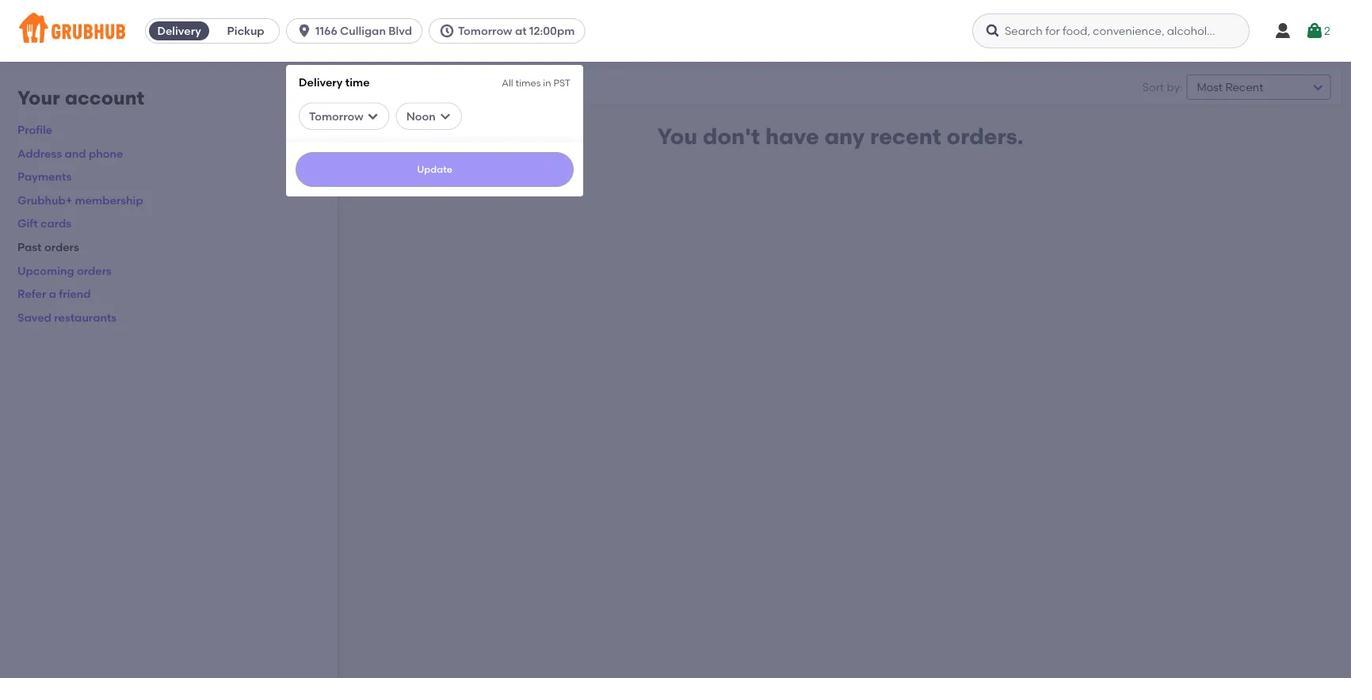 Task type: locate. For each thing, give the bounding box(es) containing it.
orders up upcoming orders link
[[44, 240, 79, 254]]

1 horizontal spatial tomorrow
[[458, 24, 512, 38]]

delivery for delivery time
[[299, 75, 343, 89]]

a
[[49, 287, 56, 301]]

1 vertical spatial orders
[[77, 264, 112, 277]]

sort by:
[[1143, 80, 1183, 94]]

grubhub+ membership
[[17, 193, 143, 207]]

upcoming orders
[[17, 264, 112, 277]]

1 horizontal spatial delivery
[[299, 75, 343, 89]]

1166 culligan blvd button
[[286, 18, 429, 44]]

time
[[345, 75, 370, 89]]

delivery inside button
[[157, 24, 201, 38]]

address and phone link
[[17, 147, 123, 160]]

blvd
[[389, 24, 412, 38]]

1 horizontal spatial svg image
[[506, 78, 525, 97]]

gift cards link
[[17, 217, 71, 230]]

and
[[65, 147, 86, 160]]

tomorrow inside button
[[458, 24, 512, 38]]

pickup
[[227, 24, 264, 38]]

svg image inside 1166 culligan blvd button
[[297, 23, 312, 39]]

svg image inside tomorrow at 12:00pm button
[[439, 23, 455, 39]]

2 vertical spatial svg image
[[439, 110, 452, 123]]

delivery
[[157, 24, 201, 38], [299, 75, 343, 89]]

orders
[[362, 80, 399, 94]]

saved
[[17, 311, 51, 324]]

payments
[[17, 170, 72, 183]]

delivery left pickup
[[157, 24, 201, 38]]

delivery left the time
[[299, 75, 343, 89]]

1 vertical spatial svg image
[[506, 78, 525, 97]]

delivery for delivery
[[157, 24, 201, 38]]

0 horizontal spatial tomorrow
[[309, 109, 364, 123]]

restaurants
[[54, 311, 117, 324]]

0 horizontal spatial svg image
[[439, 110, 452, 123]]

upcoming orders link
[[17, 264, 112, 277]]

orders
[[44, 240, 79, 254], [77, 264, 112, 277]]

svg image inside the "2" "button"
[[1306, 21, 1325, 40]]

update button
[[296, 152, 574, 187]]

0 vertical spatial svg image
[[985, 23, 1001, 39]]

sort
[[1143, 80, 1165, 94]]

2 horizontal spatial svg image
[[985, 23, 1001, 39]]

svg image for 2
[[1306, 21, 1325, 40]]

0 horizontal spatial delivery
[[157, 24, 201, 38]]

main navigation navigation
[[0, 0, 1352, 679]]

svg image
[[1306, 21, 1325, 40], [297, 23, 312, 39], [439, 23, 455, 39], [367, 110, 379, 123]]

saved restaurants
[[17, 311, 117, 324]]

at
[[515, 24, 527, 38]]

1166
[[316, 24, 337, 38]]

pickup button
[[213, 18, 279, 44]]

grubhub+
[[17, 193, 72, 207]]

0 vertical spatial delivery
[[157, 24, 201, 38]]

tomorrow down delivery time
[[309, 109, 364, 123]]

0 vertical spatial orders
[[44, 240, 79, 254]]

tomorrow
[[458, 24, 512, 38], [309, 109, 364, 123]]

1 vertical spatial delivery
[[299, 75, 343, 89]]

orders up friend on the left of the page
[[77, 264, 112, 277]]

svg image for 1166 culligan blvd
[[297, 23, 312, 39]]

0 vertical spatial tomorrow
[[458, 24, 512, 38]]

profile
[[17, 123, 52, 137]]

delivery time
[[299, 75, 370, 89]]

svg image
[[985, 23, 1001, 39], [506, 78, 525, 97], [439, 110, 452, 123]]

tomorrow at 12:00pm
[[458, 24, 575, 38]]

update
[[417, 164, 453, 175]]

tomorrow left at
[[458, 24, 512, 38]]

times
[[516, 77, 541, 88]]

upcoming
[[17, 264, 74, 277]]

1 vertical spatial tomorrow
[[309, 109, 364, 123]]

all
[[502, 77, 513, 88]]

membership
[[75, 193, 143, 207]]



Task type: describe. For each thing, give the bounding box(es) containing it.
past orders
[[17, 240, 79, 254]]

refer a friend link
[[17, 287, 91, 301]]

gift cards
[[17, 217, 71, 230]]

gift
[[17, 217, 38, 230]]

orders button
[[347, 76, 413, 98]]

past orders link
[[17, 240, 79, 254]]

phone
[[89, 147, 123, 160]]

2
[[1325, 24, 1331, 38]]

delivery button
[[146, 18, 213, 44]]

payments link
[[17, 170, 72, 183]]

in
[[543, 77, 551, 88]]

1166 culligan blvd
[[316, 24, 412, 38]]

address and phone
[[17, 147, 123, 160]]

address
[[17, 147, 62, 160]]

orders.
[[947, 123, 1024, 150]]

orders for past orders
[[44, 240, 79, 254]]

friend
[[59, 287, 91, 301]]

grubhub+ membership link
[[17, 193, 143, 207]]

noon
[[406, 109, 436, 123]]

profile link
[[17, 123, 52, 137]]

recent
[[870, 123, 942, 150]]

pst
[[554, 77, 571, 88]]

any
[[825, 123, 865, 150]]

tomorrow for tomorrow at 12:00pm
[[458, 24, 512, 38]]

2 button
[[1306, 17, 1331, 45]]

account
[[65, 86, 144, 109]]

saved restaurants link
[[17, 311, 117, 324]]

12:00pm
[[529, 24, 575, 38]]

your
[[17, 86, 60, 109]]

cards
[[40, 217, 71, 230]]

all times in pst
[[502, 77, 571, 88]]

refer
[[17, 287, 46, 301]]

have
[[766, 123, 819, 150]]

tomorrow at 12:00pm button
[[429, 18, 592, 44]]

svg image for tomorrow at 12:00pm
[[439, 23, 455, 39]]

tomorrow for tomorrow
[[309, 109, 364, 123]]

don't
[[703, 123, 760, 150]]

your account
[[17, 86, 144, 109]]

by:
[[1167, 80, 1183, 94]]

refer a friend
[[17, 287, 91, 301]]

culligan
[[340, 24, 386, 38]]

you
[[658, 123, 698, 150]]

past
[[17, 240, 42, 254]]

orders for upcoming orders
[[77, 264, 112, 277]]

you don't have any recent orders.
[[658, 123, 1024, 150]]



Task type: vqa. For each thing, say whether or not it's contained in the screenshot.
Save this restaurant image related to Bagel Sphere (West 11th)
no



